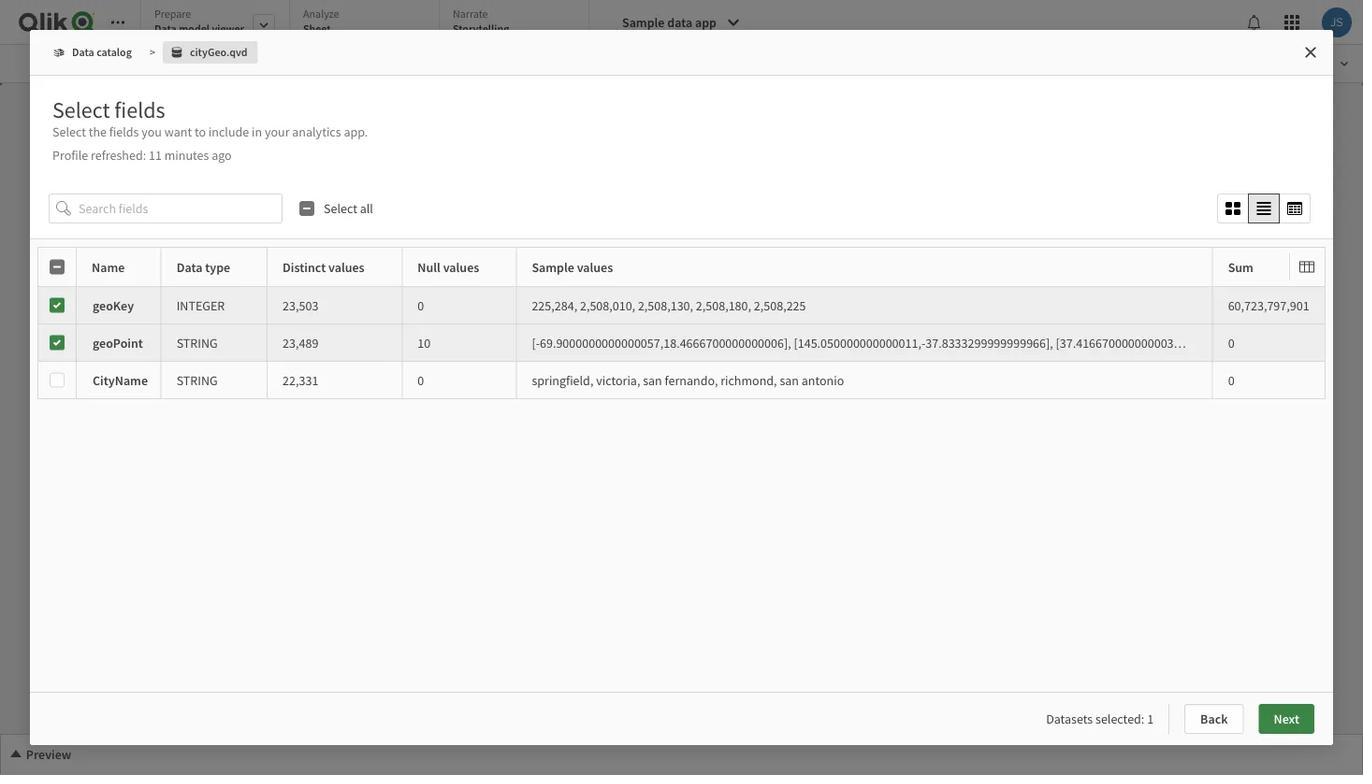 Task type: describe. For each thing, give the bounding box(es) containing it.
1 invoice from the top
[[122, 273, 137, 279]]

geokey
[[93, 297, 134, 314]]

string for geopoint
[[177, 335, 218, 351]]

sample for sample values
[[532, 259, 574, 276]]

type
[[205, 259, 230, 276]]

1 customer from the top
[[122, 221, 142, 228]]

select all
[[324, 200, 373, 217]]

1 manager from the top
[[122, 345, 140, 351]]

11
[[149, 146, 162, 163]]

225,284,
[[532, 297, 577, 314]]

22,331
[[283, 372, 318, 389]]

sample values
[[532, 259, 613, 276]]

city %key city code customer customer number date
[[122, 190, 160, 248]]

:
[[143, 146, 146, 163]]

1 vertical spatial city
[[122, 211, 130, 217]]

to
[[195, 124, 206, 140]]

grosssales invoice date invoice number item desc item number latitude location longitude manager manager number
[[122, 262, 158, 362]]

2,508,130,
[[638, 297, 693, 314]]

product group
[[122, 397, 153, 403]]

minutes
[[164, 146, 209, 163]]

Search fields text field
[[79, 194, 283, 224]]

viewer
[[212, 22, 244, 36]]

longitude
[[122, 335, 143, 341]]

%key
[[122, 201, 134, 207]]

date inside grosssales invoice date invoice number item desc item number latitude location longitude manager manager number
[[138, 273, 148, 279]]

[37.4166700000000034,55.7166700000000006],
[[1056, 335, 1311, 351]]

fields up the :
[[114, 95, 165, 124]]

springfield,
[[532, 372, 594, 389]]

sample for sample data app
[[622, 14, 665, 31]]

refreshed
[[91, 146, 143, 163]]

2 customer from the top
[[122, 232, 142, 238]]

[145.050000000000011,-
[[794, 335, 926, 351]]

10
[[418, 335, 431, 351]]

back
[[1201, 711, 1228, 728]]

23,489
[[283, 335, 318, 351]]

triangle top image
[[8, 748, 23, 763]]

2,508,010,
[[580, 297, 635, 314]]

app.
[[344, 124, 368, 140]]

2,508,180,
[[696, 297, 751, 314]]

data inside prepare data model viewer
[[154, 22, 177, 36]]

number up desc at the left top of page
[[138, 283, 155, 289]]

1 san from the left
[[643, 372, 662, 389]]

[-69.9000000000000057,18.4666700000000006],   [145.050000000000011,-37.8333299999999966],   [37.4166700000000034,55.7166700000000006],   [-73.1991
[[532, 335, 1363, 351]]

order number
[[122, 376, 152, 382]]

filters region
[[49, 190, 1315, 227]]

group
[[140, 397, 153, 403]]

23,503
[[283, 297, 318, 314]]

select fields application
[[0, 0, 1363, 776]]

null
[[418, 259, 441, 276]]

null values
[[418, 259, 479, 276]]

location
[[122, 324, 140, 331]]

preview
[[26, 747, 71, 763]]

narrate storytelling
[[453, 7, 509, 36]]

storytelling
[[453, 22, 509, 36]]

ago
[[212, 146, 232, 163]]

name
[[92, 259, 125, 276]]

in
[[252, 124, 262, 140]]

none checkbox inside select fields dialog
[[38, 324, 1363, 362]]

string for cityname
[[177, 372, 218, 389]]

next
[[1274, 711, 1300, 728]]

sample data app
[[622, 14, 717, 31]]

37.8333299999999966],
[[926, 335, 1053, 351]]

city for city %key city code customer customer number date
[[122, 190, 130, 197]]

selected:
[[1096, 711, 1145, 728]]

zoom in image
[[1314, 269, 1329, 291]]

values for distinct values
[[328, 259, 365, 276]]

data type
[[177, 259, 230, 276]]

the
[[89, 124, 107, 140]]

select fields dialog
[[30, 30, 1363, 746]]

select for fields
[[52, 95, 110, 124]]

data
[[667, 14, 692, 31]]

0 up 10
[[418, 297, 424, 314]]

victoria,
[[596, 372, 640, 389]]

grosssales
[[122, 262, 145, 269]]

richmond,
[[721, 372, 777, 389]]

datasets selected: 1 button
[[1046, 708, 1154, 731]]



Task type: locate. For each thing, give the bounding box(es) containing it.
want
[[164, 124, 192, 140]]

2 manager from the top
[[122, 355, 140, 362]]

analyze sheet
[[303, 7, 339, 36]]

manager down geopoint
[[122, 355, 140, 362]]

0
[[418, 297, 424, 314], [1228, 335, 1235, 351], [418, 372, 424, 389], [1228, 372, 1235, 389]]

date
[[122, 242, 132, 248], [138, 273, 148, 279]]

customer
[[122, 221, 142, 228], [122, 232, 142, 238]]

1 horizontal spatial sample
[[622, 14, 665, 31]]

next button
[[1259, 705, 1315, 734]]

tab list inside select fields 'application'
[[140, 0, 596, 47]]

date down grosssales
[[138, 273, 148, 279]]

60,723,797,901
[[1228, 297, 1310, 314]]

0 vertical spatial manager
[[122, 345, 140, 351]]

0 vertical spatial item
[[122, 293, 132, 300]]

sample inside button
[[622, 14, 665, 31]]

data for data type
[[177, 259, 202, 276]]

sample left data
[[622, 14, 665, 31]]

[- down 225,284,
[[532, 335, 540, 351]]

2 horizontal spatial values
[[577, 259, 613, 276]]

number up order number
[[141, 355, 158, 362]]

app
[[695, 14, 717, 31]]

69.9000000000000057,18.4666700000000006],
[[540, 335, 791, 351]]

invoice up desc at the left top of page
[[122, 283, 137, 289]]

cityname
[[93, 372, 148, 389]]

sample inside select fields dialog
[[532, 259, 574, 276]]

0 horizontal spatial sample
[[532, 259, 574, 276]]

tab list containing prepare
[[140, 0, 596, 47]]

data
[[154, 22, 177, 36], [72, 45, 94, 59], [177, 259, 202, 276]]

sample
[[622, 14, 665, 31], [532, 259, 574, 276]]

2 string from the top
[[177, 372, 218, 389]]

number
[[143, 232, 160, 238], [138, 283, 155, 289], [133, 304, 150, 310], [141, 355, 158, 362], [135, 376, 152, 382]]

1 horizontal spatial values
[[443, 259, 479, 276]]

[- down the zoom in icon
[[1314, 335, 1322, 351]]

number right order
[[135, 376, 152, 382]]

include
[[209, 124, 249, 140]]

1 horizontal spatial san
[[780, 372, 799, 389]]

city
[[122, 190, 130, 197], [122, 211, 130, 217], [273, 282, 281, 288]]

citygeo.qvd image
[[163, 41, 258, 64]]

city down sampledata
[[273, 282, 281, 288]]

analyze
[[303, 7, 339, 21]]

2 vertical spatial data
[[177, 259, 202, 276]]

fields
[[114, 95, 165, 124], [109, 124, 139, 140]]

invoice
[[122, 273, 137, 279], [122, 283, 137, 289]]

2 invoice from the top
[[122, 283, 137, 289]]

distinct
[[283, 259, 326, 276]]

city for city
[[273, 282, 281, 288]]

1 vertical spatial item
[[122, 304, 132, 310]]

catalog
[[97, 45, 132, 59]]

search data model image
[[1303, 90, 1333, 125]]

values right null
[[443, 259, 479, 276]]

datasets
[[1046, 711, 1093, 728]]

3 values from the left
[[577, 259, 613, 276]]

string down the integer
[[177, 335, 218, 351]]

0 horizontal spatial [-
[[532, 335, 540, 351]]

order
[[122, 376, 134, 382]]

values
[[328, 259, 365, 276], [443, 259, 479, 276], [577, 259, 613, 276]]

code
[[131, 211, 142, 217]]

0 vertical spatial sample
[[622, 14, 665, 31]]

sheet
[[303, 22, 331, 36]]

item left desc at the left top of page
[[122, 293, 132, 300]]

2 values from the left
[[443, 259, 479, 276]]

>
[[150, 45, 155, 59]]

city up %key
[[122, 190, 130, 197]]

san
[[643, 372, 662, 389], [780, 372, 799, 389]]

0 vertical spatial city
[[122, 190, 130, 197]]

1 vertical spatial string
[[177, 372, 218, 389]]

0 down 10
[[418, 372, 424, 389]]

0 horizontal spatial date
[[122, 242, 132, 248]]

distinct values
[[283, 259, 365, 276]]

1 values from the left
[[328, 259, 365, 276]]

data catalog
[[72, 45, 132, 59]]

invoice down grosssales
[[122, 273, 137, 279]]

select inside the filters region
[[324, 200, 357, 217]]

73.1991
[[1322, 335, 1363, 351]]

product
[[122, 397, 139, 403]]

[-
[[532, 335, 540, 351], [1314, 335, 1322, 351]]

1 vertical spatial data
[[72, 45, 94, 59]]

sampledata
[[272, 271, 298, 278]]

values for sample values
[[577, 259, 613, 276]]

city left code
[[122, 211, 130, 217]]

manager
[[122, 345, 140, 351], [122, 355, 140, 362]]

1
[[1147, 711, 1154, 728]]

values for null values
[[443, 259, 479, 276]]

None checkbox
[[38, 324, 1363, 362]]

1 vertical spatial date
[[138, 273, 148, 279]]

model
[[179, 22, 210, 36]]

data inside button
[[72, 45, 94, 59]]

preview button
[[0, 734, 1363, 776]]

item up latitude
[[122, 304, 132, 310]]

string right order number
[[177, 372, 218, 389]]

0 vertical spatial date
[[122, 242, 132, 248]]

data left catalog
[[72, 45, 94, 59]]

values up '2,508,010,' at the left of page
[[577, 259, 613, 276]]

antonio
[[802, 372, 844, 389]]

0 down 60,723,797,901
[[1228, 335, 1235, 351]]

select fields select the fields you want to include in your analytics app. profile refreshed : 11 minutes ago
[[52, 95, 368, 163]]

data left type
[[177, 259, 202, 276]]

1 horizontal spatial [-
[[1314, 335, 1322, 351]]

latitude
[[122, 314, 140, 320]]

analytics
[[292, 124, 341, 140]]

0 inside checkbox
[[1228, 335, 1235, 351]]

0 vertical spatial string
[[177, 335, 218, 351]]

san right victoria,
[[643, 372, 662, 389]]

select for all
[[324, 200, 357, 217]]

item
[[122, 293, 132, 300], [122, 304, 132, 310]]

none checkbox containing geopoint
[[38, 324, 1363, 362]]

data catalog button
[[45, 41, 142, 64]]

0 horizontal spatial values
[[328, 259, 365, 276]]

string inside checkbox
[[177, 335, 218, 351]]

2 [- from the left
[[1314, 335, 1322, 351]]

fields up refreshed
[[109, 124, 139, 140]]

225,284,   2,508,010,   2,508,130,   2,508,180,   2,508,225
[[532, 297, 806, 314]]

switch view group
[[1217, 194, 1311, 224]]

string
[[177, 335, 218, 351], [177, 372, 218, 389]]

data for data catalog
[[72, 45, 94, 59]]

springfield,   victoria,   san fernando,   richmond,   san antonio
[[532, 372, 844, 389]]

1 vertical spatial sample
[[532, 259, 574, 276]]

you
[[142, 124, 162, 140]]

0 vertical spatial invoice
[[122, 273, 137, 279]]

2 vertical spatial city
[[273, 282, 281, 288]]

1 string from the top
[[177, 335, 218, 351]]

tab list
[[140, 0, 596, 47]]

manager down longitude
[[122, 345, 140, 351]]

prepare
[[154, 7, 191, 21]]

san left the antonio
[[780, 372, 799, 389]]

desc
[[133, 293, 143, 300]]

date inside city %key city code customer customer number date
[[122, 242, 132, 248]]

2 san from the left
[[780, 372, 799, 389]]

number down desc at the left top of page
[[133, 304, 150, 310]]

sampledata.city_geoinfo
[[273, 303, 326, 309]]

back button
[[1185, 705, 1244, 734]]

fernando,
[[665, 372, 718, 389]]

1 vertical spatial manager
[[122, 355, 140, 362]]

0 vertical spatial data
[[154, 22, 177, 36]]

narrate
[[453, 7, 488, 21]]

all
[[360, 200, 373, 217]]

1 vertical spatial invoice
[[122, 283, 137, 289]]

prepare data model viewer
[[154, 7, 244, 36]]

2 item from the top
[[122, 304, 132, 310]]

data down "prepare"
[[154, 22, 177, 36]]

1 [- from the left
[[532, 335, 540, 351]]

your
[[265, 124, 290, 140]]

0 horizontal spatial san
[[643, 372, 662, 389]]

0 down "[37.4166700000000034,55.7166700000000006],"
[[1228, 372, 1235, 389]]

2,508,225
[[754, 297, 806, 314]]

datasets selected: 1
[[1046, 711, 1154, 728]]

geopoint
[[93, 335, 143, 351]]

integer
[[177, 297, 225, 314]]

1 vertical spatial customer
[[122, 232, 142, 238]]

date up grosssales
[[122, 242, 132, 248]]

1 item from the top
[[122, 293, 132, 300]]

0 vertical spatial customer
[[122, 221, 142, 228]]

values right distinct
[[328, 259, 365, 276]]

None checkbox
[[38, 287, 1325, 324], [38, 362, 1325, 399], [38, 287, 1325, 324], [38, 362, 1325, 399]]

number up grosssales
[[143, 232, 160, 238]]

number inside city %key city code customer customer number date
[[143, 232, 160, 238]]

sum
[[1228, 259, 1254, 276]]

sample up 225,284,
[[532, 259, 574, 276]]

1 horizontal spatial date
[[138, 273, 148, 279]]

profile
[[52, 146, 88, 163]]

restore zoom level to 1:1 image
[[1314, 224, 1329, 246]]

sample data app button
[[611, 7, 752, 37]]



Task type: vqa. For each thing, say whether or not it's contained in the screenshot.


